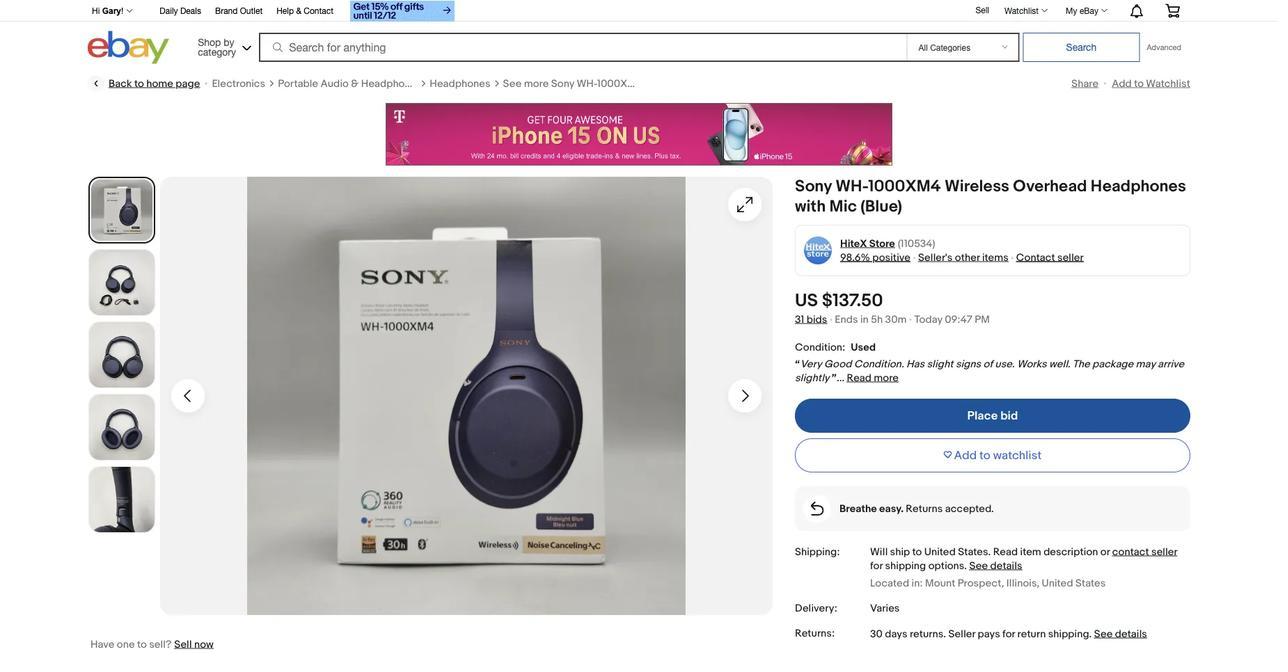 Task type: describe. For each thing, give the bounding box(es) containing it.
to right one on the bottom left of the page
[[137, 639, 147, 651]]

used
[[851, 341, 876, 354]]

have one to sell? sell now
[[91, 639, 214, 651]]

see details link for for shipping options
[[970, 560, 1023, 573]]

contact
[[1113, 546, 1150, 559]]

states
[[1076, 578, 1106, 590]]

back to home page link
[[88, 75, 200, 92]]

picture 4 of 5 image
[[89, 395, 155, 460]]

today 09:47 pm
[[915, 313, 990, 326]]

more inside see more sony wh-1000xm4 wireless headphones - midnight... link
[[524, 77, 549, 90]]

Search for anything text field
[[261, 34, 904, 61]]

with details__icon image
[[811, 502, 824, 516]]

daily
[[160, 6, 178, 16]]

breathe
[[840, 503, 877, 515]]

see more sony wh-1000xm4 wireless headphones - midnight... link
[[503, 77, 808, 91]]

the
[[1073, 358, 1090, 371]]

98.6%
[[841, 251, 870, 264]]

31 bids
[[795, 313, 828, 326]]

sell now link
[[174, 639, 214, 651]]

shop
[[198, 36, 221, 48]]

us
[[795, 290, 818, 312]]

none submit inside the shop by category 'banner'
[[1023, 33, 1140, 62]]

ship
[[890, 546, 910, 559]]

help & contact link
[[277, 4, 334, 19]]

located
[[871, 578, 910, 590]]

picture 1 of 5 image
[[90, 178, 154, 242]]

watchlist
[[994, 449, 1042, 463]]

may
[[1136, 358, 1156, 371]]

item
[[1021, 546, 1042, 559]]

good
[[824, 358, 852, 371]]

seller's other items
[[919, 251, 1009, 264]]

place bid button
[[795, 399, 1191, 433]]

"
[[832, 372, 837, 384]]

hi gary !
[[92, 6, 124, 16]]

30 days returns . seller pays for return shipping . see details
[[871, 628, 1148, 641]]

0 horizontal spatial .
[[944, 628, 947, 641]]

share
[[1072, 77, 1099, 90]]

hitex store (110534)
[[841, 237, 936, 250]]

help & contact
[[277, 6, 334, 16]]

read more link
[[847, 372, 899, 384]]

states.
[[959, 546, 991, 559]]

31 bids link
[[795, 313, 828, 326]]

items
[[983, 251, 1009, 264]]

delivery:
[[795, 603, 838, 615]]

portable audio & headphones
[[278, 77, 422, 90]]

98.6% positive
[[841, 251, 911, 264]]

us $137.50
[[795, 290, 883, 312]]

0 horizontal spatial 1000xm4
[[598, 77, 643, 90]]

hitex
[[841, 237, 867, 250]]

sell inside the account 'navigation'
[[976, 5, 990, 15]]

get an extra 15% off image
[[350, 1, 455, 22]]

slightly
[[795, 372, 830, 384]]

1 vertical spatial contact
[[1017, 251, 1056, 264]]

condition.
[[854, 358, 904, 371]]

daily deals
[[160, 6, 201, 16]]

add to watchlist button
[[795, 439, 1191, 473]]

0 horizontal spatial see
[[503, 77, 522, 90]]

see more sony wh-1000xm4 wireless headphones - midnight...
[[503, 77, 808, 90]]

gary
[[102, 6, 121, 16]]

returns:
[[795, 628, 835, 640]]

wh- inside sony wh-1000xm4 wireless overhead headphones with mic (blue)
[[836, 177, 869, 197]]

now
[[194, 639, 214, 651]]

portable
[[278, 77, 318, 90]]

1 horizontal spatial details
[[1116, 628, 1148, 641]]

your shopping cart image
[[1165, 4, 1181, 18]]

contact inside the account 'navigation'
[[304, 6, 334, 16]]

0 vertical spatial read
[[847, 372, 872, 384]]

bid
[[1001, 409, 1019, 423]]

my ebay link
[[1059, 2, 1114, 19]]

30
[[871, 628, 883, 641]]

home
[[146, 77, 173, 90]]

other
[[955, 251, 980, 264]]

have
[[91, 639, 115, 651]]

prospect,
[[958, 578, 1005, 590]]

advertisement region
[[386, 103, 893, 166]]

add to watchlist
[[955, 449, 1042, 463]]

0 horizontal spatial wireless
[[645, 77, 686, 90]]

ends
[[835, 313, 858, 326]]

pays
[[978, 628, 1001, 641]]

place bid
[[968, 409, 1019, 423]]

0 horizontal spatial sony
[[551, 77, 575, 90]]

!
[[121, 6, 124, 16]]

1 horizontal spatial watchlist
[[1147, 77, 1191, 90]]

condition: used
[[795, 341, 876, 354]]

in
[[861, 313, 869, 326]]

help
[[277, 6, 294, 16]]

sony wh-1000xm4 wireless overhead headphones with mic (blue) - picture 1 of 5 image
[[160, 177, 773, 616]]

illinois,
[[1007, 578, 1040, 590]]

...
[[837, 372, 845, 384]]

seller's other items link
[[919, 251, 1009, 264]]

outlet
[[240, 6, 263, 16]]

page
[[176, 77, 200, 90]]

see inside will ship to united states. read item description or contact seller for shipping options . see details located in: mount prospect, illinois, united states
[[970, 560, 988, 573]]

ends in 5h 30m
[[835, 313, 907, 326]]

2 horizontal spatial .
[[1090, 628, 1092, 641]]

shipping:
[[795, 546, 840, 559]]

watchlist link
[[997, 2, 1055, 19]]

picture 2 of 5 image
[[89, 250, 155, 315]]



Task type: locate. For each thing, give the bounding box(es) containing it.
0 vertical spatial see
[[503, 77, 522, 90]]

0 horizontal spatial watchlist
[[1005, 6, 1039, 15]]

1 horizontal spatial shipping
[[1049, 628, 1090, 641]]

varies
[[871, 603, 900, 615]]

0 vertical spatial united
[[925, 546, 956, 559]]

1 horizontal spatial wh-
[[836, 177, 869, 197]]

midnight...
[[758, 77, 808, 90]]

slight
[[927, 358, 954, 371]]

1 horizontal spatial 1000xm4
[[869, 177, 941, 197]]

shipping down 'ship'
[[885, 560, 927, 573]]

seller inside will ship to united states. read item description or contact seller for shipping options . see details located in: mount prospect, illinois, united states
[[1152, 546, 1178, 559]]

store
[[870, 237, 895, 250]]

2 vertical spatial see
[[1095, 628, 1113, 641]]

0 horizontal spatial contact
[[304, 6, 334, 16]]

to left watchlist
[[980, 449, 991, 463]]

0 vertical spatial watchlist
[[1005, 6, 1039, 15]]

days
[[885, 628, 908, 641]]

to for watchlist
[[980, 449, 991, 463]]

add down place
[[955, 449, 977, 463]]

back
[[109, 77, 132, 90]]

1 vertical spatial more
[[874, 372, 899, 384]]

wh- inside see more sony wh-1000xm4 wireless headphones - midnight... link
[[577, 77, 598, 90]]

hitex store image
[[804, 236, 833, 265]]

will ship to united states. read item description or contact seller for shipping options . see details located in: mount prospect, illinois, united states
[[871, 546, 1178, 590]]

-
[[752, 77, 756, 90]]

1 horizontal spatial united
[[1042, 578, 1074, 590]]

None submit
[[1023, 33, 1140, 62]]

package
[[1093, 358, 1134, 371]]

in:
[[912, 578, 923, 590]]

1000xm4
[[598, 77, 643, 90], [869, 177, 941, 197]]

add to watchlist link
[[1112, 77, 1191, 90]]

see details link up prospect,
[[970, 560, 1023, 573]]

2 horizontal spatial see
[[1095, 628, 1113, 641]]

sony down 'search for anything' text box
[[551, 77, 575, 90]]

for right pays on the right bottom of the page
[[1003, 628, 1016, 641]]

0 vertical spatial sony
[[551, 77, 575, 90]]

category
[[198, 46, 236, 57]]

for
[[871, 560, 883, 573], [1003, 628, 1016, 641]]

1 vertical spatial united
[[1042, 578, 1074, 590]]

.
[[965, 560, 967, 573], [944, 628, 947, 641], [1090, 628, 1092, 641]]

well.
[[1050, 358, 1071, 371]]

wh- down 'search for anything' text box
[[577, 77, 598, 90]]

see details link down states
[[1095, 628, 1148, 641]]

ebay
[[1080, 6, 1099, 15]]

. down states
[[1090, 628, 1092, 641]]

advanced
[[1147, 43, 1182, 52]]

1 horizontal spatial read
[[994, 546, 1018, 559]]

has
[[907, 358, 925, 371]]

see details link
[[970, 560, 1023, 573], [1095, 628, 1148, 641]]

mount
[[926, 578, 956, 590]]

"
[[795, 358, 801, 371]]

accepted.
[[946, 503, 994, 515]]

my ebay
[[1066, 6, 1099, 15]]

" ... read more
[[832, 372, 899, 384]]

1 vertical spatial read
[[994, 546, 1018, 559]]

wh- right with
[[836, 177, 869, 197]]

read right ...
[[847, 372, 872, 384]]

with
[[795, 197, 826, 217]]

. inside will ship to united states. read item description or contact seller for shipping options . see details located in: mount prospect, illinois, united states
[[965, 560, 967, 573]]

0 horizontal spatial seller
[[1058, 251, 1084, 264]]

portable audio & headphones link
[[278, 77, 422, 91]]

0 horizontal spatial add
[[955, 449, 977, 463]]

shop by category banner
[[84, 0, 1191, 68]]

to inside will ship to united states. read item description or contact seller for shipping options . see details located in: mount prospect, illinois, united states
[[913, 546, 922, 559]]

shipping inside will ship to united states. read item description or contact seller for shipping options . see details located in: mount prospect, illinois, united states
[[885, 560, 927, 573]]

0 horizontal spatial details
[[991, 560, 1023, 573]]

1000xm4 up (110534)
[[869, 177, 941, 197]]

1 vertical spatial shipping
[[1049, 628, 1090, 641]]

place
[[968, 409, 998, 423]]

" very good condition. has slight signs of use. works well. the package may arrive slightly
[[795, 358, 1185, 384]]

0 horizontal spatial see details link
[[970, 560, 1023, 573]]

0 vertical spatial seller
[[1058, 251, 1084, 264]]

more
[[524, 77, 549, 90], [874, 372, 899, 384]]

(110534)
[[898, 237, 936, 250]]

1 vertical spatial details
[[1116, 628, 1148, 641]]

to right 'ship'
[[913, 546, 922, 559]]

united up options on the bottom right of the page
[[925, 546, 956, 559]]

account navigation
[[84, 0, 1191, 23]]

united left states
[[1042, 578, 1074, 590]]

watchlist right sell link
[[1005, 6, 1039, 15]]

1000xm4 down 'search for anything' text box
[[598, 77, 643, 90]]

details inside will ship to united states. read item description or contact seller for shipping options . see details located in: mount prospect, illinois, united states
[[991, 560, 1023, 573]]

0 horizontal spatial shipping
[[885, 560, 927, 573]]

1 vertical spatial wireless
[[945, 177, 1010, 197]]

wh-
[[577, 77, 598, 90], [836, 177, 869, 197]]

signs
[[956, 358, 981, 371]]

1 vertical spatial for
[[1003, 628, 1016, 641]]

one
[[117, 639, 135, 651]]

1 horizontal spatial see
[[970, 560, 988, 573]]

sell link
[[970, 5, 996, 15]]

1 horizontal spatial for
[[1003, 628, 1016, 641]]

for inside will ship to united states. read item description or contact seller for shipping options . see details located in: mount prospect, illinois, united states
[[871, 560, 883, 573]]

1 horizontal spatial seller
[[1152, 546, 1178, 559]]

0 horizontal spatial &
[[296, 6, 302, 16]]

1 vertical spatial sony
[[795, 177, 832, 197]]

1 vertical spatial sell
[[174, 639, 192, 651]]

contact
[[304, 6, 334, 16], [1017, 251, 1056, 264]]

contact seller link
[[1017, 251, 1084, 264]]

1 vertical spatial &
[[351, 77, 359, 90]]

watchlist down advanced
[[1147, 77, 1191, 90]]

1 vertical spatial add
[[955, 449, 977, 463]]

very
[[801, 358, 822, 371]]

30m
[[886, 313, 907, 326]]

daily deals link
[[160, 4, 201, 19]]

positive
[[873, 251, 911, 264]]

headphones inside sony wh-1000xm4 wireless overhead headphones with mic (blue)
[[1091, 177, 1187, 197]]

1 horizontal spatial &
[[351, 77, 359, 90]]

sell left watchlist link
[[976, 5, 990, 15]]

use.
[[995, 358, 1015, 371]]

0 vertical spatial wh-
[[577, 77, 598, 90]]

0 vertical spatial add
[[1112, 77, 1132, 90]]

. left seller
[[944, 628, 947, 641]]

brand outlet
[[215, 6, 263, 16]]

add
[[1112, 77, 1132, 90], [955, 449, 977, 463]]

for down will
[[871, 560, 883, 573]]

sony up hitex store icon
[[795, 177, 832, 197]]

to for watchlist
[[1135, 77, 1144, 90]]

& right audio
[[351, 77, 359, 90]]

1 horizontal spatial sell
[[976, 5, 990, 15]]

description
[[1044, 546, 1099, 559]]

seller's
[[919, 251, 953, 264]]

0 horizontal spatial for
[[871, 560, 883, 573]]

0 vertical spatial details
[[991, 560, 1023, 573]]

& inside the account 'navigation'
[[296, 6, 302, 16]]

see down states.
[[970, 560, 988, 573]]

read inside will ship to united states. read item description or contact seller for shipping options . see details located in: mount prospect, illinois, united states
[[994, 546, 1018, 559]]

1 horizontal spatial add
[[1112, 77, 1132, 90]]

0 horizontal spatial more
[[524, 77, 549, 90]]

headphones link
[[430, 77, 491, 91]]

(blue)
[[861, 197, 903, 217]]

to right back
[[134, 77, 144, 90]]

picture 5 of 5 image
[[89, 467, 155, 533]]

0 vertical spatial wireless
[[645, 77, 686, 90]]

add inside button
[[955, 449, 977, 463]]

mic
[[830, 197, 857, 217]]

more down 'search for anything' text box
[[524, 77, 549, 90]]

1 vertical spatial wh-
[[836, 177, 869, 197]]

see down states
[[1095, 628, 1113, 641]]

details
[[991, 560, 1023, 573], [1116, 628, 1148, 641]]

$137.50
[[822, 290, 883, 312]]

contact seller link
[[1113, 546, 1178, 559]]

contact right items
[[1017, 251, 1056, 264]]

0 vertical spatial shipping
[[885, 560, 927, 573]]

1 horizontal spatial wireless
[[945, 177, 1010, 197]]

0 vertical spatial sell
[[976, 5, 990, 15]]

1 vertical spatial see
[[970, 560, 988, 573]]

1 vertical spatial seller
[[1152, 546, 1178, 559]]

1 horizontal spatial see details link
[[1095, 628, 1148, 641]]

0 vertical spatial more
[[524, 77, 549, 90]]

shipping right return
[[1049, 628, 1090, 641]]

add for add to watchlist
[[955, 449, 977, 463]]

&
[[296, 6, 302, 16], [351, 77, 359, 90]]

easy.
[[880, 503, 904, 515]]

brand outlet link
[[215, 4, 263, 19]]

0 horizontal spatial united
[[925, 546, 956, 559]]

1000xm4 inside sony wh-1000xm4 wireless overhead headphones with mic (blue)
[[869, 177, 941, 197]]

to inside back to home page link
[[134, 77, 144, 90]]

to inside add to watchlist button
[[980, 449, 991, 463]]

0 vertical spatial contact
[[304, 6, 334, 16]]

0 vertical spatial &
[[296, 6, 302, 16]]

overhead
[[1014, 177, 1088, 197]]

electronics
[[212, 77, 265, 90]]

to for home
[[134, 77, 144, 90]]

read left item
[[994, 546, 1018, 559]]

0 horizontal spatial wh-
[[577, 77, 598, 90]]

wireless inside sony wh-1000xm4 wireless overhead headphones with mic (blue)
[[945, 177, 1010, 197]]

back to home page
[[109, 77, 200, 90]]

1 horizontal spatial .
[[965, 560, 967, 573]]

1 horizontal spatial sony
[[795, 177, 832, 197]]

0 horizontal spatial sell
[[174, 639, 192, 651]]

condition:
[[795, 341, 846, 354]]

breathe easy. returns accepted.
[[840, 503, 994, 515]]

0 horizontal spatial read
[[847, 372, 872, 384]]

1 vertical spatial watchlist
[[1147, 77, 1191, 90]]

& right the "help"
[[296, 6, 302, 16]]

add for add to watchlist
[[1112, 77, 1132, 90]]

1 horizontal spatial contact
[[1017, 251, 1056, 264]]

watchlist inside the account 'navigation'
[[1005, 6, 1039, 15]]

sony
[[551, 77, 575, 90], [795, 177, 832, 197]]

picture 3 of 5 image
[[89, 322, 155, 388]]

works
[[1017, 358, 1047, 371]]

. down states.
[[965, 560, 967, 573]]

to down advanced link
[[1135, 77, 1144, 90]]

return
[[1018, 628, 1046, 641]]

see right headphones link
[[503, 77, 522, 90]]

seller
[[949, 628, 976, 641]]

0 vertical spatial see details link
[[970, 560, 1023, 573]]

options
[[929, 560, 965, 573]]

0 vertical spatial 1000xm4
[[598, 77, 643, 90]]

31
[[795, 313, 805, 326]]

returns
[[906, 503, 943, 515]]

sell left now
[[174, 639, 192, 651]]

more down condition.
[[874, 372, 899, 384]]

see details link for seller pays for return shipping
[[1095, 628, 1148, 641]]

1 vertical spatial 1000xm4
[[869, 177, 941, 197]]

sony inside sony wh-1000xm4 wireless overhead headphones with mic (blue)
[[795, 177, 832, 197]]

share button
[[1072, 77, 1099, 90]]

add right share button
[[1112, 77, 1132, 90]]

1 vertical spatial see details link
[[1095, 628, 1148, 641]]

98.6% positive link
[[841, 251, 911, 264]]

0 vertical spatial for
[[871, 560, 883, 573]]

1 horizontal spatial more
[[874, 372, 899, 384]]

will
[[871, 546, 888, 559]]

contact right the "help"
[[304, 6, 334, 16]]



Task type: vqa. For each thing, say whether or not it's contained in the screenshot.
Mic
yes



